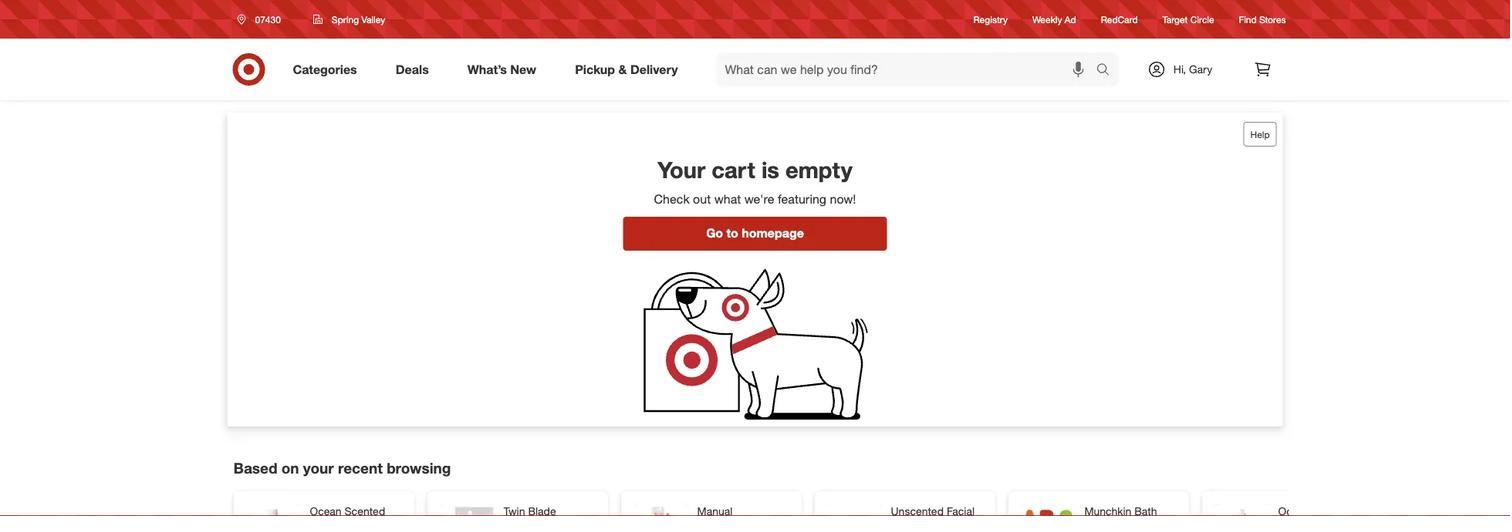 Task type: vqa. For each thing, say whether or not it's contained in the screenshot.
cart
yes



Task type: describe. For each thing, give the bounding box(es) containing it.
now!
[[830, 191, 856, 206]]

deals link
[[383, 52, 448, 86]]

gary
[[1189, 63, 1212, 76]]

check out what we're featuring now!
[[654, 191, 856, 206]]

your
[[303, 459, 334, 477]]

weekly ad link
[[1032, 13, 1076, 26]]

what's new
[[467, 62, 536, 77]]

homepage
[[742, 225, 804, 240]]

browsing
[[387, 459, 451, 477]]

redcard
[[1101, 13, 1138, 25]]

your
[[658, 156, 705, 183]]

go to homepage link
[[623, 217, 887, 251]]

find stores
[[1239, 13, 1286, 25]]

delivery
[[630, 62, 678, 77]]

registry link
[[973, 13, 1008, 26]]

based
[[233, 459, 277, 477]]

what's new link
[[454, 52, 556, 86]]

empty cart bullseye image
[[639, 260, 871, 427]]

pickup & delivery
[[575, 62, 678, 77]]

redcard link
[[1101, 13, 1138, 26]]

valley
[[362, 14, 385, 25]]

search
[[1089, 63, 1126, 78]]

to
[[727, 225, 738, 240]]

target circle
[[1163, 13, 1214, 25]]

pickup
[[575, 62, 615, 77]]

target
[[1163, 13, 1188, 25]]

featuring
[[778, 191, 826, 206]]

find
[[1239, 13, 1257, 25]]

What can we help you find? suggestions appear below search field
[[716, 52, 1100, 86]]

new
[[510, 62, 536, 77]]

spring valley
[[332, 14, 385, 25]]

cart
[[712, 156, 755, 183]]

hi,
[[1174, 63, 1186, 76]]

circle
[[1190, 13, 1214, 25]]



Task type: locate. For each thing, give the bounding box(es) containing it.
what
[[714, 191, 741, 206]]

go
[[706, 225, 723, 240]]

search button
[[1089, 52, 1126, 90]]

&
[[618, 62, 627, 77]]

spring valley button
[[303, 5, 395, 33]]

help
[[1250, 128, 1270, 140]]

on
[[281, 459, 299, 477]]

pickup & delivery link
[[562, 52, 697, 86]]

recent
[[338, 459, 383, 477]]

categories
[[293, 62, 357, 77]]

registry
[[973, 13, 1008, 25]]

we're
[[744, 191, 774, 206]]

find stores link
[[1239, 13, 1286, 26]]

spring
[[332, 14, 359, 25]]

help button
[[1244, 122, 1277, 147]]

weekly
[[1032, 13, 1062, 25]]

is
[[762, 156, 779, 183]]

out
[[693, 191, 711, 206]]

empty
[[786, 156, 853, 183]]

deals
[[396, 62, 429, 77]]

check
[[654, 191, 690, 206]]

categories link
[[280, 52, 376, 86]]

based on your recent browsing
[[233, 459, 451, 477]]

07430
[[255, 14, 281, 25]]

what's
[[467, 62, 507, 77]]

hi, gary
[[1174, 63, 1212, 76]]

your cart is empty
[[658, 156, 853, 183]]

ad
[[1065, 13, 1076, 25]]

target circle link
[[1163, 13, 1214, 26]]

stores
[[1259, 13, 1286, 25]]

07430 button
[[227, 5, 297, 33]]

weekly ad
[[1032, 13, 1076, 25]]

go to homepage
[[706, 225, 804, 240]]



